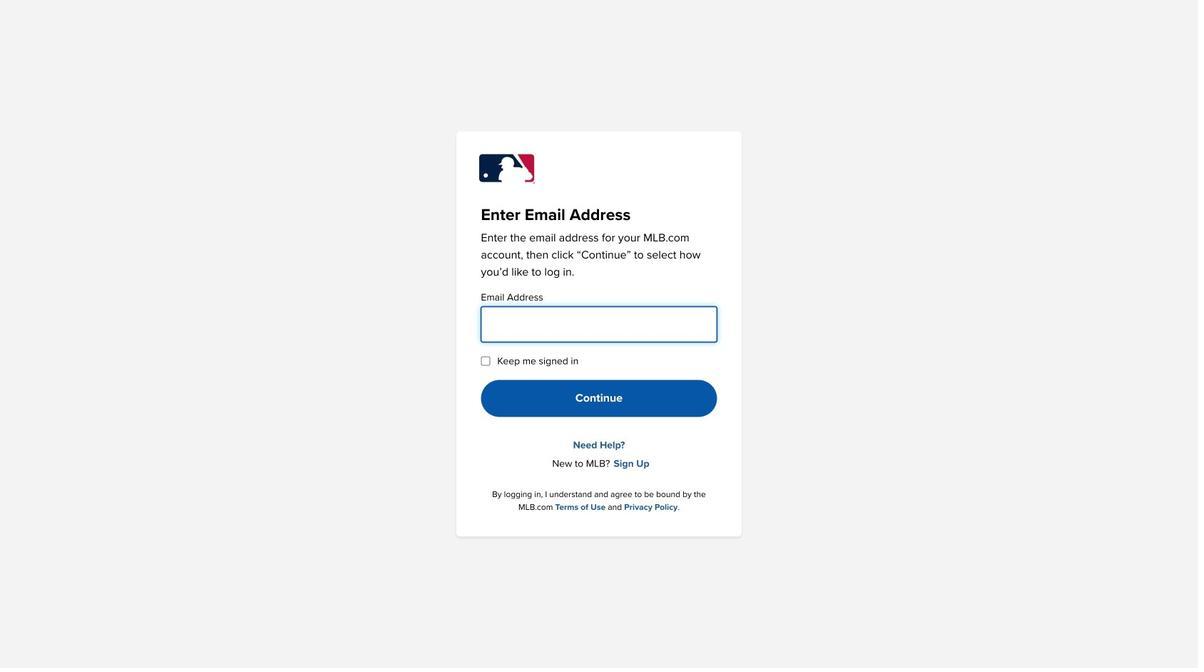 Task type: vqa. For each thing, say whether or not it's contained in the screenshot.
'submit'
yes



Task type: locate. For each thing, give the bounding box(es) containing it.
None submit
[[481, 381, 717, 418]]

mlb logo image
[[479, 154, 535, 184]]

None text field
[[481, 307, 717, 343]]

None checkbox
[[481, 357, 490, 366]]



